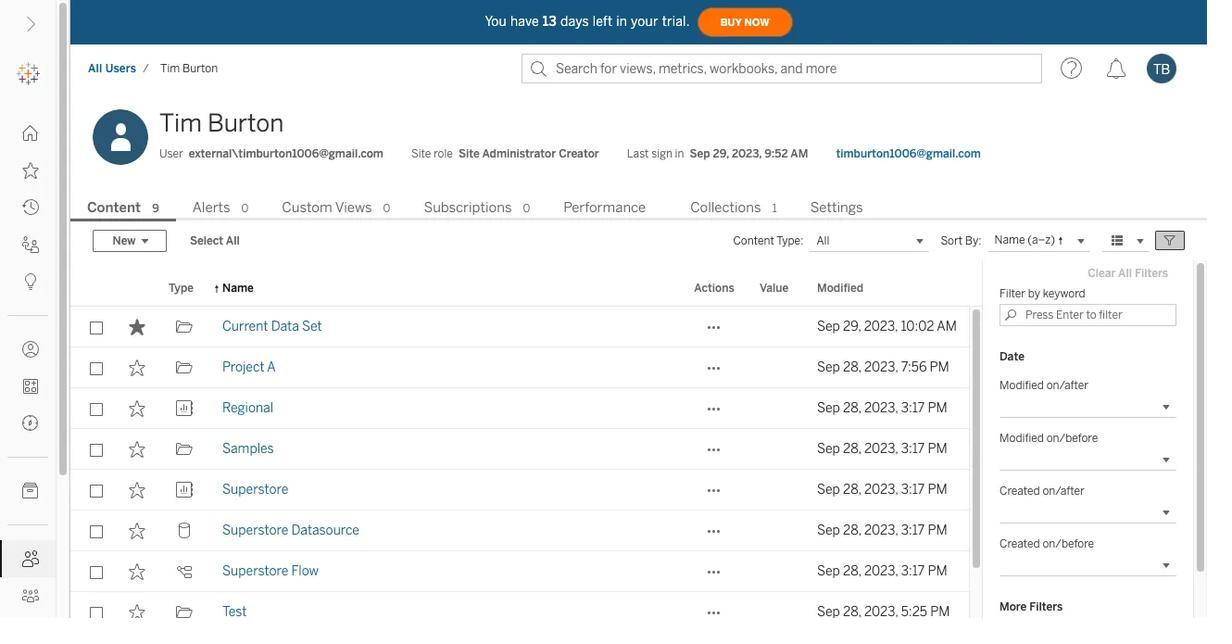 Task type: vqa. For each thing, say whether or not it's contained in the screenshot.
Revert button to the top
no



Task type: describe. For each thing, give the bounding box(es) containing it.
left
[[593, 13, 613, 29]]

2 site from the left
[[459, 147, 480, 160]]

collections image
[[22, 378, 39, 395]]

superstore datasource link
[[222, 511, 359, 551]]

workbook image
[[176, 400, 192, 417]]

1
[[772, 202, 777, 215]]

set
[[302, 319, 322, 334]]

superstore flow link
[[222, 551, 319, 592]]

Filter by keyword text field
[[1000, 304, 1177, 326]]

28, for regional
[[843, 400, 862, 416]]

cell for samples
[[749, 429, 806, 470]]

1 site from the left
[[411, 147, 431, 160]]

on/after for modified on/after
[[1047, 379, 1089, 392]]

clear all filters
[[1088, 267, 1168, 280]]

more filters
[[1000, 600, 1063, 613]]

buy now button
[[697, 7, 793, 37]]

clear all filters button
[[1080, 262, 1177, 284]]

on/before for created on/before
[[1043, 537, 1094, 550]]

by:
[[965, 234, 982, 247]]

select all button
[[178, 230, 252, 252]]

current
[[222, 319, 268, 334]]

Created on/after text field
[[1000, 501, 1177, 524]]

you
[[485, 13, 507, 29]]

views
[[335, 199, 372, 216]]

content for content type:
[[733, 234, 774, 247]]

datasource
[[291, 523, 359, 538]]

main navigation. press the up and down arrow keys to access links. element
[[0, 115, 56, 618]]

you have 13 days left in your trial.
[[485, 13, 690, 29]]

a
[[267, 359, 276, 375]]

sub-spaces tab list
[[70, 197, 1207, 221]]

samples
[[222, 441, 274, 457]]

days
[[561, 13, 589, 29]]

modified for modified on/before
[[1000, 432, 1044, 445]]

superstore flow
[[222, 563, 319, 579]]

performance
[[564, 199, 646, 216]]

settings
[[811, 199, 863, 216]]

more
[[1000, 600, 1027, 613]]

0 vertical spatial in
[[616, 13, 627, 29]]

28, for superstore flow
[[843, 563, 862, 579]]

project image
[[176, 441, 192, 458]]

0 for subscriptions
[[523, 202, 530, 215]]

row containing current data set
[[70, 307, 969, 347]]

0 for custom views
[[383, 202, 390, 215]]

regional link
[[222, 388, 273, 429]]

all users /
[[88, 62, 149, 75]]

current data set link
[[222, 307, 322, 347]]

Modified on/before text field
[[1000, 448, 1177, 471]]

created on/after
[[1000, 485, 1085, 498]]

timburton1006@gmail.com link
[[836, 145, 981, 162]]

users image
[[22, 550, 39, 567]]

select
[[190, 234, 223, 247]]

3:17 for samples
[[901, 441, 925, 457]]

groups image
[[22, 587, 39, 604]]

all users link
[[87, 61, 137, 76]]

created for created on/before
[[1000, 537, 1040, 550]]

sep 28, 2023, 3:17 pm for regional
[[817, 400, 948, 416]]

superstore datasource
[[222, 523, 359, 538]]

administrator
[[482, 147, 556, 160]]

home image
[[22, 125, 39, 142]]

row group inside grid
[[70, 307, 969, 618]]

navigation panel element
[[0, 56, 56, 618]]

burton inside main content
[[207, 108, 284, 138]]

current data set
[[222, 319, 322, 334]]

modified for modified
[[817, 282, 864, 295]]

row containing superstore datasource
[[70, 511, 969, 551]]

select all
[[190, 234, 240, 247]]

data source image
[[176, 523, 192, 539]]

value
[[760, 282, 789, 295]]

Modified on/after text field
[[1000, 396, 1177, 418]]

8 row from the top
[[70, 592, 969, 618]]

new
[[113, 234, 136, 247]]

regional
[[222, 400, 273, 416]]

all for clear all filters
[[1118, 267, 1132, 280]]

modified on/before
[[1000, 432, 1098, 445]]

now
[[745, 16, 770, 28]]

sign
[[652, 147, 673, 160]]

row containing project a
[[70, 347, 969, 388]]

project a link
[[222, 347, 276, 388]]

0 vertical spatial burton
[[183, 62, 218, 75]]

pm for superstore
[[928, 482, 948, 498]]

13
[[543, 13, 557, 29]]

1 horizontal spatial 29,
[[843, 319, 861, 334]]

superstore for superstore flow
[[222, 563, 288, 579]]

on/after for created on/after
[[1043, 485, 1085, 498]]

filters inside clear all filters button
[[1135, 267, 1168, 280]]

custom views
[[282, 199, 372, 216]]

in inside tim burton main content
[[675, 147, 684, 160]]

list view image
[[1109, 233, 1126, 249]]

user
[[159, 147, 183, 160]]

superstore for superstore
[[222, 482, 288, 498]]

superstore for superstore datasource
[[222, 523, 288, 538]]

creator
[[559, 147, 599, 160]]

type:
[[777, 234, 804, 247]]



Task type: locate. For each thing, give the bounding box(es) containing it.
buy
[[721, 16, 742, 28]]

sep 28, 2023, 7:56 pm
[[817, 359, 950, 375]]

recents image
[[22, 199, 39, 216]]

favorites image
[[22, 162, 39, 179]]

external\timburton1006@gmail.com
[[189, 147, 384, 160]]

3 sep 28, 2023, 3:17 pm from the top
[[817, 482, 948, 498]]

trial.
[[662, 13, 690, 29]]

grid inside tim burton main content
[[70, 271, 983, 618]]

0 for alerts
[[241, 202, 249, 215]]

2 0 from the left
[[383, 202, 390, 215]]

am inside row
[[937, 319, 957, 334]]

3:17 for regional
[[901, 400, 925, 416]]

superstore down samples link
[[222, 482, 288, 498]]

grid containing current data set
[[70, 271, 983, 618]]

1 horizontal spatial site
[[459, 147, 480, 160]]

tim inside tim burton main content
[[159, 108, 202, 138]]

3 project image from the top
[[176, 604, 192, 618]]

row containing regional
[[70, 388, 969, 429]]

filter by keyword
[[1000, 287, 1086, 300]]

1 horizontal spatial content
[[733, 234, 774, 247]]

modified
[[817, 282, 864, 295], [1000, 379, 1044, 392], [1000, 432, 1044, 445]]

1 horizontal spatial all
[[226, 234, 240, 247]]

last
[[627, 147, 649, 160]]

0 horizontal spatial 29,
[[713, 147, 729, 160]]

content left type: at the top right of the page
[[733, 234, 774, 247]]

5 28, from the top
[[843, 523, 862, 538]]

external assets image
[[22, 483, 39, 499]]

4 row from the top
[[70, 429, 969, 470]]

0 horizontal spatial site
[[411, 147, 431, 160]]

name
[[222, 282, 254, 295]]

3:17 for superstore flow
[[901, 563, 925, 579]]

0 down the administrator
[[523, 202, 530, 215]]

samples link
[[222, 429, 274, 470]]

content up 'new'
[[87, 199, 141, 216]]

role
[[434, 147, 453, 160]]

pm for samples
[[928, 441, 948, 457]]

in right left
[[616, 13, 627, 29]]

am right 10:02
[[937, 319, 957, 334]]

5 3:17 from the top
[[901, 563, 925, 579]]

9
[[152, 202, 159, 215]]

shared with me image
[[22, 236, 39, 253]]

superstore down superstore link
[[222, 523, 288, 538]]

4 28, from the top
[[843, 482, 862, 498]]

cell for regional
[[749, 388, 806, 429]]

filters right more
[[1030, 600, 1063, 613]]

alerts
[[193, 199, 230, 216]]

custom
[[282, 199, 332, 216]]

0 vertical spatial all
[[88, 62, 102, 75]]

filters right "clear"
[[1135, 267, 1168, 280]]

by
[[1028, 287, 1041, 300]]

content inside sub-spaces tab list
[[87, 199, 141, 216]]

timburton1006@gmail.com
[[836, 147, 981, 160]]

28, for superstore
[[843, 482, 862, 498]]

1 sep 28, 2023, 3:17 pm from the top
[[817, 400, 948, 416]]

1 vertical spatial am
[[937, 319, 957, 334]]

modified up sep 29, 2023, 10:02 am
[[817, 282, 864, 295]]

1 horizontal spatial filters
[[1135, 267, 1168, 280]]

burton
[[183, 62, 218, 75], [207, 108, 284, 138]]

tim right / in the top of the page
[[160, 62, 180, 75]]

0 right views
[[383, 202, 390, 215]]

modified for modified on/after
[[1000, 379, 1044, 392]]

superstore
[[222, 482, 288, 498], [222, 523, 288, 538], [222, 563, 288, 579]]

0
[[241, 202, 249, 215], [383, 202, 390, 215], [523, 202, 530, 215]]

data
[[271, 319, 299, 334]]

created down the "created on/after" at the right of page
[[1000, 537, 1040, 550]]

3 row from the top
[[70, 388, 969, 429]]

all left the users
[[88, 62, 102, 75]]

1 vertical spatial created
[[1000, 537, 1040, 550]]

0 horizontal spatial 0
[[241, 202, 249, 215]]

row
[[70, 307, 969, 347], [70, 347, 969, 388], [70, 388, 969, 429], [70, 429, 969, 470], [70, 470, 969, 511], [70, 511, 969, 551], [70, 551, 969, 592], [70, 592, 969, 618]]

2 cell from the top
[[749, 429, 806, 470]]

0 vertical spatial modified
[[817, 282, 864, 295]]

keyword
[[1043, 287, 1086, 300]]

tim burton main content
[[70, 93, 1207, 618]]

explore image
[[22, 415, 39, 432]]

1 vertical spatial tim
[[159, 108, 202, 138]]

row containing samples
[[70, 429, 969, 470]]

row containing superstore flow
[[70, 551, 969, 592]]

tim
[[160, 62, 180, 75], [159, 108, 202, 138]]

on/before
[[1047, 432, 1098, 445], [1043, 537, 1094, 550]]

10:02
[[901, 319, 935, 334]]

0 vertical spatial 29,
[[713, 147, 729, 160]]

site role site administrator creator
[[411, 147, 599, 160]]

4 sep 28, 2023, 3:17 pm from the top
[[817, 523, 948, 538]]

3:17
[[901, 400, 925, 416], [901, 441, 925, 457], [901, 482, 925, 498], [901, 523, 925, 538], [901, 563, 925, 579]]

3 3:17 from the top
[[901, 482, 925, 498]]

project image down type
[[176, 319, 192, 335]]

modified on/after
[[1000, 379, 1089, 392]]

1 vertical spatial modified
[[1000, 379, 1044, 392]]

created up created on/before at the bottom right of page
[[1000, 485, 1040, 498]]

3:17 for superstore
[[901, 482, 925, 498]]

actions
[[694, 282, 735, 295]]

0 vertical spatial filters
[[1135, 267, 1168, 280]]

1 row from the top
[[70, 307, 969, 347]]

0 vertical spatial am
[[791, 147, 808, 160]]

all for select all
[[226, 234, 240, 247]]

filters
[[1135, 267, 1168, 280], [1030, 600, 1063, 613]]

1 vertical spatial project image
[[176, 359, 192, 376]]

0 vertical spatial tim
[[160, 62, 180, 75]]

flow image
[[176, 563, 192, 580]]

row group
[[70, 307, 969, 618]]

28, for samples
[[843, 441, 862, 457]]

0 vertical spatial on/before
[[1047, 432, 1098, 445]]

3 28, from the top
[[843, 441, 862, 457]]

tim burton up user external\timburton1006@gmail.com
[[159, 108, 284, 138]]

project a
[[222, 359, 276, 375]]

1 vertical spatial superstore
[[222, 523, 288, 538]]

1 vertical spatial burton
[[207, 108, 284, 138]]

1 28, from the top
[[843, 359, 862, 375]]

user external\timburton1006@gmail.com
[[159, 147, 384, 160]]

content for content
[[87, 199, 141, 216]]

1 vertical spatial on/after
[[1043, 485, 1085, 498]]

sep 28, 2023, 3:17 pm for superstore flow
[[817, 563, 948, 579]]

0 vertical spatial superstore
[[222, 482, 288, 498]]

burton right / in the top of the page
[[183, 62, 218, 75]]

site
[[411, 147, 431, 160], [459, 147, 480, 160]]

site right role
[[459, 147, 480, 160]]

project image for current data set
[[176, 319, 192, 335]]

4 3:17 from the top
[[901, 523, 925, 538]]

0 vertical spatial project image
[[176, 319, 192, 335]]

0 right alerts
[[241, 202, 249, 215]]

row containing superstore
[[70, 470, 969, 511]]

1 project image from the top
[[176, 319, 192, 335]]

29, up the collections on the top right
[[713, 147, 729, 160]]

2 created from the top
[[1000, 537, 1040, 550]]

content
[[87, 199, 141, 216], [733, 234, 774, 247]]

type
[[169, 282, 194, 295]]

Created on/before text field
[[1000, 554, 1177, 576]]

new button
[[93, 230, 167, 252]]

buy now
[[721, 16, 770, 28]]

modified up the "created on/after" at the right of page
[[1000, 432, 1044, 445]]

1 vertical spatial 29,
[[843, 319, 861, 334]]

1 vertical spatial content
[[733, 234, 774, 247]]

project
[[222, 359, 265, 375]]

cell
[[749, 388, 806, 429], [749, 429, 806, 470], [749, 470, 806, 511], [749, 551, 806, 592]]

0 vertical spatial on/after
[[1047, 379, 1089, 392]]

29, up sep 28, 2023, 7:56 pm
[[843, 319, 861, 334]]

1 0 from the left
[[241, 202, 249, 215]]

2 28, from the top
[[843, 400, 862, 416]]

2 vertical spatial all
[[1118, 267, 1132, 280]]

4 cell from the top
[[749, 551, 806, 592]]

2 vertical spatial project image
[[176, 604, 192, 618]]

2 superstore from the top
[[222, 523, 288, 538]]

have
[[510, 13, 539, 29]]

2 sep 28, 2023, 3:17 pm from the top
[[817, 441, 948, 457]]

project image up workbook icon
[[176, 359, 192, 376]]

burton up user external\timburton1006@gmail.com
[[207, 108, 284, 138]]

pm
[[930, 359, 950, 375], [928, 400, 948, 416], [928, 441, 948, 457], [928, 482, 948, 498], [928, 523, 948, 538], [928, 563, 948, 579]]

superstore inside "link"
[[222, 523, 288, 538]]

on/after up created on/after text box
[[1043, 485, 1085, 498]]

project image for project a
[[176, 359, 192, 376]]

sort
[[941, 234, 963, 247]]

29,
[[713, 147, 729, 160], [843, 319, 861, 334]]

all right "clear"
[[1118, 267, 1132, 280]]

sep 28, 2023, 3:17 pm for samples
[[817, 441, 948, 457]]

in right sign
[[675, 147, 684, 160]]

1 vertical spatial tim burton
[[159, 108, 284, 138]]

28,
[[843, 359, 862, 375], [843, 400, 862, 416], [843, 441, 862, 457], [843, 482, 862, 498], [843, 523, 862, 538], [843, 563, 862, 579]]

0 vertical spatial tim burton
[[160, 62, 218, 75]]

on/before up modified on/before text box on the right
[[1047, 432, 1098, 445]]

on/before for modified on/before
[[1047, 432, 1098, 445]]

workbook image
[[176, 482, 192, 498]]

project image
[[176, 319, 192, 335], [176, 359, 192, 376], [176, 604, 192, 618]]

1 vertical spatial filters
[[1030, 600, 1063, 613]]

collections
[[690, 199, 761, 216]]

tim burton element
[[155, 62, 223, 75]]

clear
[[1088, 267, 1116, 280]]

7 row from the top
[[70, 551, 969, 592]]

1 3:17 from the top
[[901, 400, 925, 416]]

on/before up created on/before text field
[[1043, 537, 1094, 550]]

tim up user
[[159, 108, 202, 138]]

2 horizontal spatial 0
[[523, 202, 530, 215]]

your
[[631, 13, 659, 29]]

on/after up modified on/after text box on the bottom right of the page
[[1047, 379, 1089, 392]]

3 cell from the top
[[749, 470, 806, 511]]

superstore link
[[222, 470, 288, 511]]

1 created from the top
[[1000, 485, 1040, 498]]

all
[[88, 62, 102, 75], [226, 234, 240, 247], [1118, 267, 1132, 280]]

flow
[[291, 563, 319, 579]]

cell for superstore
[[749, 470, 806, 511]]

recommendations image
[[22, 273, 39, 290]]

am
[[791, 147, 808, 160], [937, 319, 957, 334]]

0 horizontal spatial in
[[616, 13, 627, 29]]

5 sep 28, 2023, 3:17 pm from the top
[[817, 563, 948, 579]]

sep 29, 2023, 10:02 am
[[817, 319, 957, 334]]

2 horizontal spatial all
[[1118, 267, 1132, 280]]

1 cell from the top
[[749, 388, 806, 429]]

2 project image from the top
[[176, 359, 192, 376]]

am right 9:52
[[791, 147, 808, 160]]

users
[[105, 62, 136, 75]]

1 horizontal spatial in
[[675, 147, 684, 160]]

1 horizontal spatial am
[[937, 319, 957, 334]]

all right select
[[226, 234, 240, 247]]

5 row from the top
[[70, 470, 969, 511]]

9:52
[[765, 147, 788, 160]]

0 vertical spatial created
[[1000, 485, 1040, 498]]

1 superstore from the top
[[222, 482, 288, 498]]

created for created on/after
[[1000, 485, 1040, 498]]

2 row from the top
[[70, 347, 969, 388]]

modified down date
[[1000, 379, 1044, 392]]

date
[[1000, 350, 1025, 363]]

superstore left flow
[[222, 563, 288, 579]]

project image down flow icon
[[176, 604, 192, 618]]

6 row from the top
[[70, 511, 969, 551]]

2 vertical spatial superstore
[[222, 563, 288, 579]]

in
[[616, 13, 627, 29], [675, 147, 684, 160]]

row group containing current data set
[[70, 307, 969, 618]]

sep 28, 2023, 3:17 pm for superstore
[[817, 482, 948, 498]]

2 vertical spatial modified
[[1000, 432, 1044, 445]]

0 horizontal spatial filters
[[1030, 600, 1063, 613]]

content type:
[[733, 234, 804, 247]]

/
[[143, 62, 149, 75]]

sort by:
[[941, 234, 982, 247]]

grid
[[70, 271, 983, 618]]

2 3:17 from the top
[[901, 441, 925, 457]]

1 horizontal spatial 0
[[383, 202, 390, 215]]

personal space image
[[22, 341, 39, 358]]

site left role
[[411, 147, 431, 160]]

3 0 from the left
[[523, 202, 530, 215]]

3 superstore from the top
[[222, 563, 288, 579]]

0 vertical spatial content
[[87, 199, 141, 216]]

0 horizontal spatial content
[[87, 199, 141, 216]]

created on/before
[[1000, 537, 1094, 550]]

pm for superstore flow
[[928, 563, 948, 579]]

on/after
[[1047, 379, 1089, 392], [1043, 485, 1085, 498]]

pm for regional
[[928, 400, 948, 416]]

1 vertical spatial all
[[226, 234, 240, 247]]

tim burton inside tim burton main content
[[159, 108, 284, 138]]

cell for superstore flow
[[749, 551, 806, 592]]

tim burton right / in the top of the page
[[160, 62, 218, 75]]

last sign in sep 29, 2023, 9:52 am
[[627, 147, 808, 160]]

tim burton
[[160, 62, 218, 75], [159, 108, 284, 138]]

1 vertical spatial on/before
[[1043, 537, 1094, 550]]

6 28, from the top
[[843, 563, 862, 579]]

0 horizontal spatial am
[[791, 147, 808, 160]]

0 horizontal spatial all
[[88, 62, 102, 75]]

1 vertical spatial in
[[675, 147, 684, 160]]

filter
[[1000, 287, 1026, 300]]

sep
[[690, 147, 710, 160], [817, 319, 840, 334], [817, 359, 840, 375], [817, 400, 840, 416], [817, 441, 840, 457], [817, 482, 840, 498], [817, 523, 840, 538], [817, 563, 840, 579]]

created
[[1000, 485, 1040, 498], [1000, 537, 1040, 550]]

7:56
[[901, 359, 927, 375]]

subscriptions
[[424, 199, 512, 216]]



